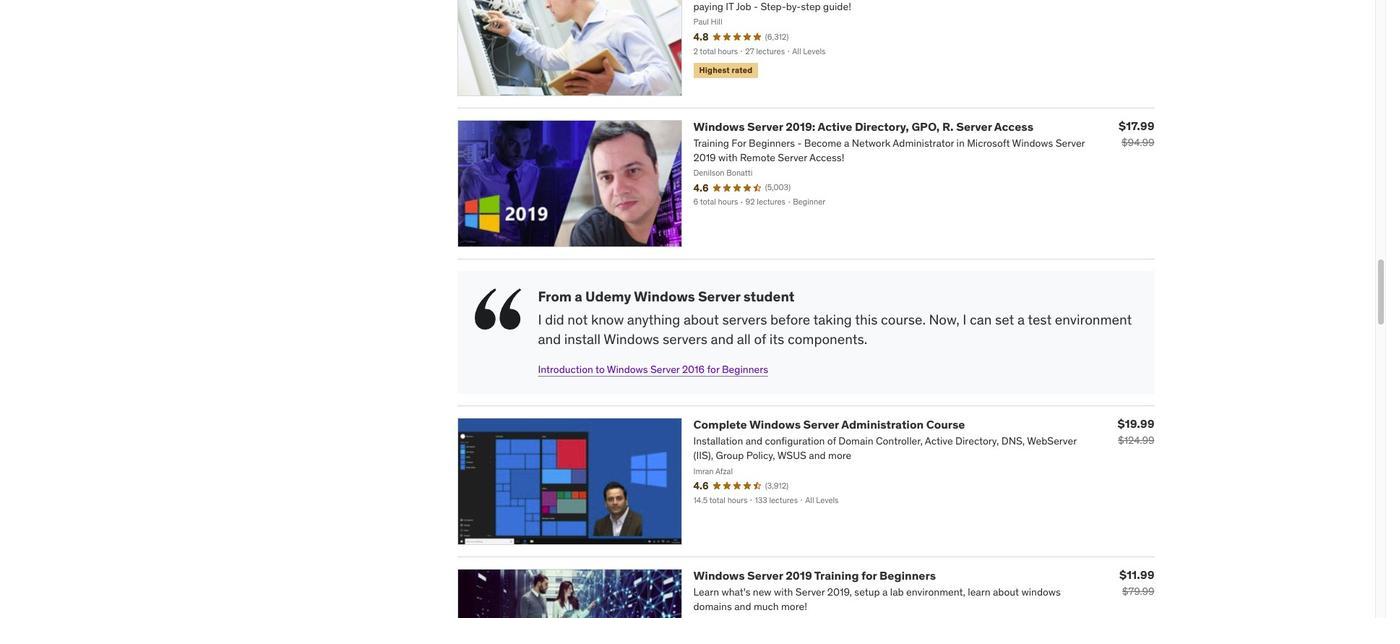 Task type: locate. For each thing, give the bounding box(es) containing it.
i left did
[[538, 311, 542, 329]]

to
[[596, 363, 605, 376]]

1 horizontal spatial beginners
[[880, 568, 936, 583]]

components.
[[788, 330, 868, 348]]

1 vertical spatial beginners
[[880, 568, 936, 583]]

for
[[707, 363, 720, 376], [862, 568, 877, 583]]

of
[[754, 330, 766, 348]]

from a udemy windows server student i did not know anything about servers before taking this course. now, i can set a test environment and install windows servers and all of its components.
[[538, 287, 1132, 348]]

beginners
[[722, 363, 768, 376], [880, 568, 936, 583]]

0 vertical spatial servers
[[723, 311, 767, 329]]

introduction
[[538, 363, 593, 376]]

install
[[564, 330, 601, 348]]

1 horizontal spatial for
[[862, 568, 877, 583]]

server up about
[[698, 287, 741, 305]]

now,
[[929, 311, 960, 329]]

0 horizontal spatial and
[[538, 330, 561, 348]]

$17.99 $94.99
[[1119, 118, 1155, 149]]

0 vertical spatial a
[[575, 287, 583, 305]]

its
[[770, 330, 785, 348]]

server
[[748, 119, 783, 134], [956, 119, 992, 134], [698, 287, 741, 305], [651, 363, 680, 376], [804, 417, 839, 432], [748, 568, 783, 583]]

introduction to windows server 2016 for beginners
[[538, 363, 768, 376]]

complete windows server administration course
[[694, 417, 965, 432]]

complete
[[694, 417, 747, 432]]

and
[[538, 330, 561, 348], [711, 330, 734, 348]]

1 horizontal spatial i
[[963, 311, 967, 329]]

and down did
[[538, 330, 561, 348]]

access
[[995, 119, 1034, 134]]

beginners down all
[[722, 363, 768, 376]]

$19.99
[[1118, 417, 1155, 431]]

windows server 2019 training for beginners
[[694, 568, 936, 583]]

complete windows server administration course link
[[694, 417, 965, 432]]

server left 2019:
[[748, 119, 783, 134]]

windows server 2019 training for beginners link
[[694, 568, 936, 583]]

a
[[575, 287, 583, 305], [1018, 311, 1025, 329]]

2019:
[[786, 119, 816, 134]]

$11.99
[[1120, 567, 1155, 582]]

beginners right training at the right
[[880, 568, 936, 583]]

and left all
[[711, 330, 734, 348]]

test
[[1028, 311, 1052, 329]]

can
[[970, 311, 992, 329]]

anything
[[627, 311, 680, 329]]

1 horizontal spatial and
[[711, 330, 734, 348]]

administration
[[842, 417, 924, 432]]

course
[[926, 417, 965, 432]]

servers up all
[[723, 311, 767, 329]]

1 horizontal spatial a
[[1018, 311, 1025, 329]]

know
[[591, 311, 624, 329]]

for right 2016
[[707, 363, 720, 376]]

i left can
[[963, 311, 967, 329]]

0 vertical spatial for
[[707, 363, 720, 376]]

servers
[[723, 311, 767, 329], [663, 330, 708, 348]]

servers down about
[[663, 330, 708, 348]]

a right set
[[1018, 311, 1025, 329]]

0 vertical spatial beginners
[[722, 363, 768, 376]]

for right training at the right
[[862, 568, 877, 583]]

windows server 2019: active directory, gpo, r. server access
[[694, 119, 1034, 134]]

0 horizontal spatial i
[[538, 311, 542, 329]]

taking
[[814, 311, 852, 329]]

i
[[538, 311, 542, 329], [963, 311, 967, 329]]

0 horizontal spatial for
[[707, 363, 720, 376]]

a right from
[[575, 287, 583, 305]]

did
[[545, 311, 564, 329]]

introduction to windows server 2016 for beginners link
[[538, 363, 768, 376]]

2 i from the left
[[963, 311, 967, 329]]

from
[[538, 287, 572, 305]]

before
[[771, 311, 811, 329]]

windows
[[694, 119, 745, 134], [634, 287, 695, 305], [604, 330, 659, 348], [607, 363, 648, 376], [750, 417, 801, 432], [694, 568, 745, 583]]

0 horizontal spatial servers
[[663, 330, 708, 348]]

course.
[[881, 311, 926, 329]]



Task type: vqa. For each thing, say whether or not it's contained in the screenshot.
Introduction to Windows Server 2016 for Beginners link
yes



Task type: describe. For each thing, give the bounding box(es) containing it.
2 and from the left
[[711, 330, 734, 348]]

1 and from the left
[[538, 330, 561, 348]]

active
[[818, 119, 853, 134]]

0 horizontal spatial a
[[575, 287, 583, 305]]

about
[[684, 311, 719, 329]]

$94.99
[[1122, 136, 1155, 149]]

0 horizontal spatial beginners
[[722, 363, 768, 376]]

server left 2016
[[651, 363, 680, 376]]

$19.99 $124.99
[[1118, 417, 1155, 447]]

student
[[744, 287, 795, 305]]

server left administration
[[804, 417, 839, 432]]

1 vertical spatial for
[[862, 568, 877, 583]]

set
[[995, 311, 1014, 329]]

environment
[[1055, 311, 1132, 329]]

udemy
[[586, 287, 631, 305]]

r.
[[943, 119, 954, 134]]

1 i from the left
[[538, 311, 542, 329]]

1 horizontal spatial servers
[[723, 311, 767, 329]]

directory,
[[855, 119, 909, 134]]

$17.99
[[1119, 118, 1155, 133]]

server left 2019
[[748, 568, 783, 583]]

$124.99
[[1118, 434, 1155, 447]]

2016
[[682, 363, 705, 376]]

all
[[737, 330, 751, 348]]

$79.99
[[1122, 585, 1155, 598]]

not
[[568, 311, 588, 329]]

$11.99 $79.99
[[1120, 567, 1155, 598]]

1 vertical spatial servers
[[663, 330, 708, 348]]

this
[[855, 311, 878, 329]]

windows server 2019: active directory, gpo, r. server access link
[[694, 119, 1034, 134]]

server right r.
[[956, 119, 992, 134]]

server inside "from a udemy windows server student i did not know anything about servers before taking this course. now, i can set a test environment and install windows servers and all of its components."
[[698, 287, 741, 305]]

1 vertical spatial a
[[1018, 311, 1025, 329]]

training
[[815, 568, 859, 583]]

2019
[[786, 568, 812, 583]]

gpo,
[[912, 119, 940, 134]]



